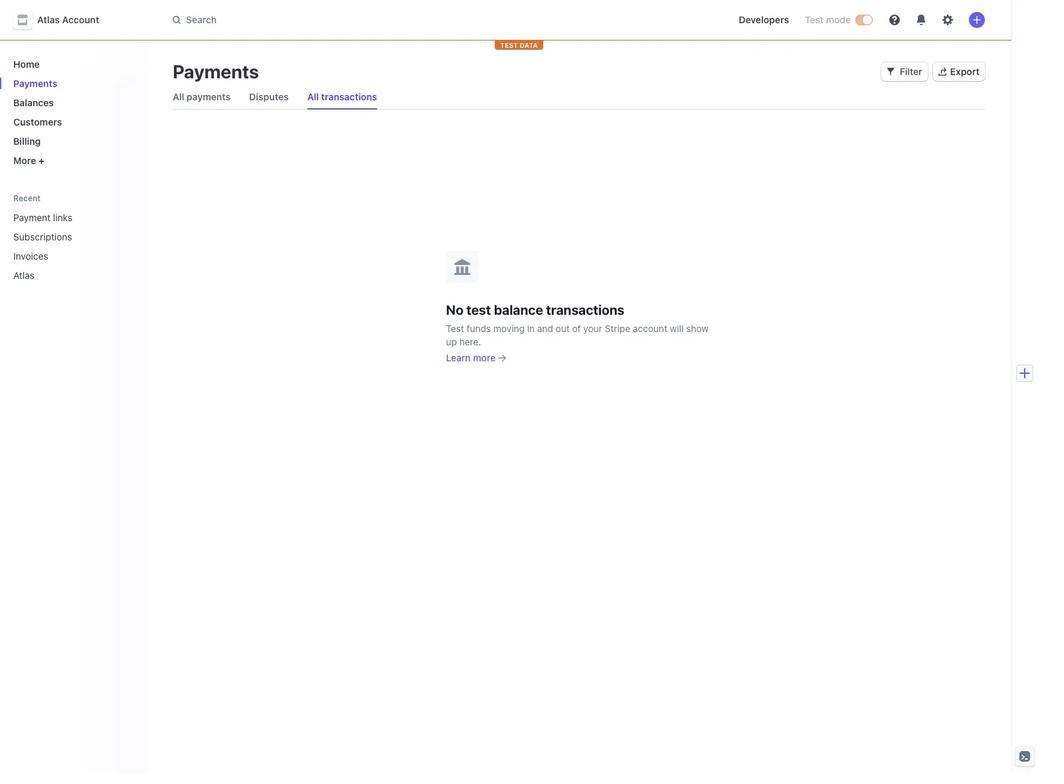 Task type: describe. For each thing, give the bounding box(es) containing it.
atlas for atlas
[[13, 270, 35, 281]]

more
[[473, 352, 496, 363]]

export button
[[933, 62, 985, 81]]

learn more link
[[446, 351, 506, 364]]

learn more
[[446, 352, 496, 363]]

no test balance transactions
[[446, 302, 624, 317]]

links
[[53, 212, 72, 223]]

export
[[950, 66, 980, 77]]

all for all payments
[[173, 91, 184, 102]]

customers
[[13, 116, 62, 128]]

disputes
[[249, 91, 289, 102]]

filter
[[900, 66, 922, 77]]

billing
[[13, 135, 41, 147]]

account
[[633, 322, 667, 334]]

payment
[[13, 212, 51, 223]]

invoices
[[13, 250, 48, 262]]

show
[[686, 322, 709, 334]]

settings image
[[942, 15, 953, 25]]

recent navigation links element
[[0, 193, 146, 286]]

recent
[[13, 193, 41, 203]]

payments
[[187, 91, 231, 102]]

svg image
[[887, 68, 895, 76]]

test for test funds moving in and out of your stripe account will show up here.
[[446, 322, 464, 334]]

developers link
[[733, 9, 794, 31]]

disputes link
[[244, 88, 294, 106]]

atlas for atlas account
[[37, 14, 60, 25]]

core navigation links element
[[8, 53, 135, 171]]

payments inside core navigation links element
[[13, 78, 57, 89]]

all payments
[[173, 91, 231, 102]]

will
[[670, 322, 684, 334]]

payment links
[[13, 212, 72, 223]]

test for test mode
[[805, 14, 824, 25]]

recent element
[[0, 207, 146, 286]]

tab list containing all payments
[[167, 85, 985, 110]]

no
[[446, 302, 464, 317]]

mode
[[826, 14, 851, 25]]

data
[[520, 41, 538, 49]]

Search text field
[[165, 8, 539, 32]]

up
[[446, 336, 457, 347]]

learn
[[446, 352, 471, 363]]



Task type: locate. For each thing, give the bounding box(es) containing it.
payments up balances
[[13, 78, 57, 89]]

1 horizontal spatial payments
[[173, 60, 259, 82]]

all for all transactions
[[307, 91, 319, 102]]

0 horizontal spatial payments
[[13, 78, 57, 89]]

1 horizontal spatial atlas
[[37, 14, 60, 25]]

1 vertical spatial test
[[446, 322, 464, 334]]

test
[[500, 41, 518, 49]]

all left "payments"
[[173, 91, 184, 102]]

atlas account button
[[13, 11, 113, 29]]

home link
[[8, 53, 135, 75]]

0 vertical spatial transactions
[[321, 91, 377, 102]]

moving
[[493, 322, 525, 334]]

filter button
[[881, 62, 928, 81]]

0 horizontal spatial all
[[173, 91, 184, 102]]

Search search field
[[165, 8, 539, 32]]

atlas
[[37, 14, 60, 25], [13, 270, 35, 281]]

developers
[[739, 14, 789, 25]]

1 vertical spatial transactions
[[546, 302, 624, 317]]

0 horizontal spatial transactions
[[321, 91, 377, 102]]

0 vertical spatial test
[[805, 14, 824, 25]]

funds
[[467, 322, 491, 334]]

0 vertical spatial atlas
[[37, 14, 60, 25]]

test inside test funds moving in and out of your stripe account will show up here.
[[446, 322, 464, 334]]

1 horizontal spatial transactions
[[546, 302, 624, 317]]

payments
[[173, 60, 259, 82], [13, 78, 57, 89]]

your
[[583, 322, 602, 334]]

atlas account
[[37, 14, 99, 25]]

+
[[38, 155, 44, 166]]

atlas inside button
[[37, 14, 60, 25]]

help image
[[889, 15, 900, 25]]

1 horizontal spatial test
[[805, 14, 824, 25]]

home
[[13, 58, 40, 70]]

test left the mode
[[805, 14, 824, 25]]

all payments link
[[167, 88, 236, 106]]

stripe
[[605, 322, 630, 334]]

transactions
[[321, 91, 377, 102], [546, 302, 624, 317]]

payment links link
[[8, 207, 117, 228]]

all transactions link
[[302, 88, 382, 106]]

atlas inside recent element
[[13, 270, 35, 281]]

test
[[805, 14, 824, 25], [446, 322, 464, 334]]

balances
[[13, 97, 54, 108]]

tab list
[[167, 85, 985, 110]]

customers link
[[8, 111, 135, 133]]

test data
[[500, 41, 538, 49]]

payments up "payments"
[[173, 60, 259, 82]]

invoices link
[[8, 245, 117, 267]]

search
[[186, 14, 217, 25]]

all
[[173, 91, 184, 102], [307, 91, 319, 102]]

payments link
[[8, 72, 135, 94]]

more
[[13, 155, 36, 166]]

atlas left account
[[37, 14, 60, 25]]

out
[[556, 322, 570, 334]]

2 all from the left
[[307, 91, 319, 102]]

0 horizontal spatial atlas
[[13, 270, 35, 281]]

account
[[62, 14, 99, 25]]

more +
[[13, 155, 44, 166]]

billing link
[[8, 130, 135, 152]]

balance
[[494, 302, 543, 317]]

test
[[466, 302, 491, 317]]

subscriptions
[[13, 231, 72, 242]]

test mode
[[805, 14, 851, 25]]

balances link
[[8, 92, 135, 114]]

here.
[[459, 336, 481, 347]]

1 vertical spatial atlas
[[13, 270, 35, 281]]

atlas down invoices
[[13, 270, 35, 281]]

1 horizontal spatial all
[[307, 91, 319, 102]]

atlas link
[[8, 264, 117, 286]]

1 all from the left
[[173, 91, 184, 102]]

0 horizontal spatial test
[[446, 322, 464, 334]]

of
[[572, 322, 581, 334]]

and
[[537, 322, 553, 334]]

all right disputes
[[307, 91, 319, 102]]

test up the up on the left top of page
[[446, 322, 464, 334]]

all transactions
[[307, 91, 377, 102]]

in
[[527, 322, 535, 334]]

test funds moving in and out of your stripe account will show up here.
[[446, 322, 709, 347]]

subscriptions link
[[8, 226, 117, 248]]



Task type: vqa. For each thing, say whether or not it's contained in the screenshot.
To
no



